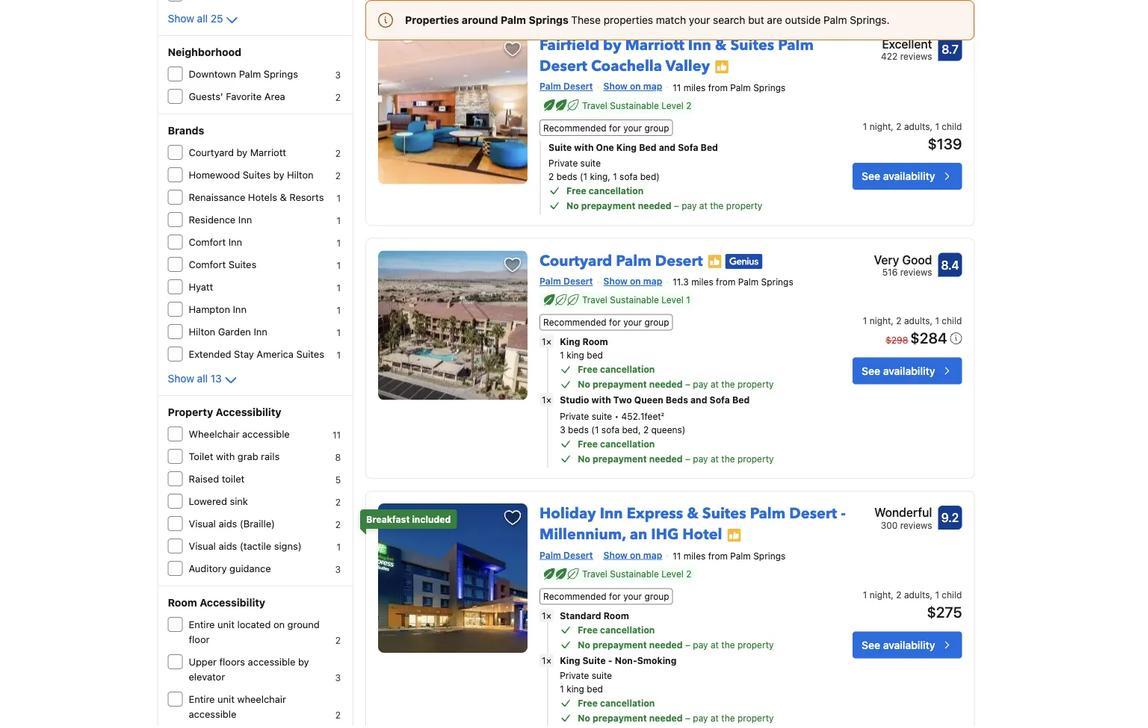 Task type: locate. For each thing, give the bounding box(es) containing it.
, up "$298"
[[891, 316, 894, 326]]

0 vertical spatial adults
[[905, 121, 930, 132]]

-
[[841, 504, 846, 524], [608, 656, 613, 666]]

3 see availability link from the top
[[853, 632, 963, 659]]

cancellation for king suite - non-smoking
[[600, 698, 655, 709]]

all left 25
[[197, 12, 208, 25]]

0 vertical spatial and
[[659, 142, 676, 153]]

1 entire from the top
[[189, 619, 215, 631]]

show on map down coachella
[[604, 81, 663, 92]]

2 vertical spatial miles
[[684, 551, 706, 562]]

2 visual from the top
[[189, 541, 216, 552]]

1 vertical spatial suite
[[592, 411, 612, 422]]

suites down comfort inn
[[229, 259, 257, 270]]

2
[[336, 92, 341, 102], [686, 100, 692, 111], [897, 121, 902, 132], [336, 148, 341, 158], [336, 170, 341, 181], [549, 171, 554, 182], [897, 316, 902, 326], [644, 425, 649, 435], [336, 497, 341, 508], [336, 520, 341, 530], [686, 569, 692, 580], [897, 590, 902, 601], [336, 635, 341, 646], [336, 710, 341, 721]]

bed inside private suite 1 king bed
[[587, 684, 603, 695]]

by up coachella
[[603, 35, 622, 55]]

1 horizontal spatial and
[[691, 395, 708, 406]]

1 see availability link from the top
[[853, 163, 963, 190]]

0 vertical spatial aids
[[219, 518, 237, 530]]

level
[[662, 100, 684, 111], [662, 295, 684, 306], [662, 569, 684, 580]]

prepayment down private suite 1 king bed on the bottom of page
[[593, 713, 647, 724]]

1 1 × from the top
[[542, 337, 552, 347]]

2 aids from the top
[[219, 541, 237, 552]]

unit down room accessibility
[[218, 619, 235, 631]]

1 palm desert from the top
[[540, 81, 593, 92]]

1 horizontal spatial bed
[[701, 142, 718, 153]]

aids down lowered sink
[[219, 518, 237, 530]]

1 vertical spatial private
[[560, 411, 589, 422]]

level down the 11.3
[[662, 295, 684, 306]]

travel
[[582, 100, 608, 111], [582, 295, 608, 306], [582, 569, 608, 580]]

marriott for courtyard
[[250, 147, 286, 158]]

map for desert
[[644, 276, 663, 287]]

inn
[[688, 35, 712, 55], [238, 214, 252, 225], [229, 237, 242, 248], [233, 304, 247, 315], [254, 326, 268, 338], [600, 504, 623, 524]]

2 1 × from the top
[[542, 395, 552, 405]]

cancellation for suite with one king bed and sofa bed
[[589, 186, 644, 196]]

0 vertical spatial miles
[[684, 82, 706, 93]]

with left two
[[592, 395, 611, 406]]

sofa for (1
[[602, 425, 620, 435]]

1 bed from the top
[[587, 350, 603, 361]]

(1 inside private suite 2 beds (1 king, 1 sofa bed)
[[580, 171, 588, 182]]

prepayment for studio with two queen beds and sofa bed
[[593, 454, 647, 464]]

king down king suite - non-smoking
[[567, 684, 585, 695]]

see availability link for desert
[[853, 632, 963, 659]]

2 unit from the top
[[218, 694, 235, 705]]

× for king suite - non-smoking
[[546, 656, 552, 666]]

child inside 1 night , 2 adults , 1 child $275
[[942, 590, 963, 601]]

2 comfort from the top
[[189, 259, 226, 270]]

for up one
[[609, 123, 621, 133]]

1 all from the top
[[197, 12, 208, 25]]

1 see availability from the top
[[862, 170, 936, 182]]

fairfield by marriott inn & suites palm desert coachella valley image
[[378, 35, 528, 184]]

2 inside private suite 2 beds (1 king, 1 sofa bed)
[[549, 171, 554, 182]]

homewood suites by hilton
[[189, 169, 314, 181]]

suite inside private suite • 452.1feet² 3 beds (1 sofa bed, 2 queens)
[[592, 411, 612, 422]]

3 night from the top
[[870, 590, 891, 601]]

1 vertical spatial king
[[567, 684, 585, 695]]

and right "beds"
[[691, 395, 708, 406]]

2 horizontal spatial bed
[[733, 395, 750, 406]]

1 recommended from the top
[[544, 123, 607, 133]]

0 vertical spatial king
[[617, 142, 637, 153]]

see availability down 1 night , 2 adults , 1 child $275
[[862, 639, 936, 651]]

1 horizontal spatial sofa
[[710, 395, 730, 406]]

reviews inside wonderful 300 reviews
[[901, 520, 933, 531]]

needed down queens) on the bottom right of page
[[650, 454, 683, 464]]

2 all from the top
[[197, 373, 208, 385]]

0 vertical spatial see availability
[[862, 170, 936, 182]]

1 show on map from the top
[[604, 81, 663, 92]]

2 vertical spatial see availability
[[862, 639, 936, 651]]

travel for holiday
[[582, 569, 608, 580]]

your up 'suite with one king bed and sofa bed'
[[624, 123, 642, 133]]

(1 left bed,
[[592, 425, 599, 435]]

3 map from the top
[[644, 550, 663, 561]]

11.3
[[673, 277, 689, 288]]

reviews inside very good 516 reviews
[[901, 267, 933, 278]]

0 vertical spatial travel
[[582, 100, 608, 111]]

- left non-
[[608, 656, 613, 666]]

recommended up one
[[544, 123, 607, 133]]

inn inside the holiday inn express & suites palm desert - millennium, an ihg hotel
[[600, 504, 623, 524]]

entire unit located on ground floor
[[189, 619, 320, 646]]

and
[[659, 142, 676, 153], [691, 395, 708, 406]]

this property is part of our preferred partner program. it's committed to providing excellent service and good value. it'll pay us a higher commission if you make a booking. image
[[727, 528, 742, 543]]

3 1 × from the top
[[542, 611, 552, 621]]

show
[[168, 12, 194, 25], [604, 81, 628, 92], [604, 276, 628, 287], [168, 373, 194, 385], [604, 550, 628, 561]]

1 travel from the top
[[582, 100, 608, 111]]

the
[[710, 201, 724, 211], [722, 380, 735, 390], [722, 454, 735, 464], [722, 640, 735, 651], [722, 713, 735, 724]]

1 vertical spatial adults
[[905, 316, 930, 326]]

0 vertical spatial comfort
[[189, 237, 226, 248]]

2 vertical spatial room
[[604, 611, 629, 621]]

show up the property
[[168, 373, 194, 385]]

reviews
[[901, 51, 933, 62], [901, 267, 933, 278], [901, 520, 933, 531]]

2 king from the top
[[567, 684, 585, 695]]

show for fairfield
[[604, 81, 628, 92]]

king
[[567, 350, 585, 361], [567, 684, 585, 695]]

free cancellation for suite with one king bed and sofa bed
[[567, 186, 644, 196]]

show on map down an
[[604, 550, 663, 561]]

0 horizontal spatial suite
[[549, 142, 572, 153]]

sink
[[230, 496, 248, 507]]

0 vertical spatial for
[[609, 123, 621, 133]]

3 show on map from the top
[[604, 550, 663, 561]]

level up suite with one king bed and sofa bed "link"
[[662, 100, 684, 111]]

king inside private suite 1 king bed
[[567, 684, 585, 695]]

1 child from the top
[[942, 121, 963, 132]]

1 availability from the top
[[883, 170, 936, 182]]

3 level from the top
[[662, 569, 684, 580]]

0 vertical spatial unit
[[218, 619, 235, 631]]

sofa inside suite with one king bed and sofa bed "link"
[[678, 142, 699, 153]]

11.3 miles from palm springs
[[673, 277, 794, 288]]

bed,
[[622, 425, 641, 435]]

1 × for king room
[[542, 337, 552, 347]]

aids up auditory guidance
[[219, 541, 237, 552]]

accessibility up wheelchair accessible
[[216, 406, 282, 419]]

located
[[237, 619, 271, 631]]

non-
[[615, 656, 637, 666]]

2 × from the top
[[546, 395, 552, 405]]

0 horizontal spatial &
[[280, 192, 287, 203]]

11 for coachella
[[673, 82, 681, 93]]

(1 left 'king,'
[[580, 171, 588, 182]]

night inside 1 night , 2 adults , 1 child $139
[[870, 121, 891, 132]]

0 horizontal spatial and
[[659, 142, 676, 153]]

2 show on map from the top
[[604, 276, 663, 287]]

see availability link down "$298"
[[853, 358, 963, 385]]

around
[[462, 14, 498, 26]]

group up standard room link
[[645, 592, 670, 602]]

suite inside private suite 1 king bed
[[592, 671, 612, 681]]

1 vertical spatial level
[[662, 295, 684, 306]]

night up "$298"
[[870, 316, 891, 326]]

night down 300
[[870, 590, 891, 601]]

1 vertical spatial show on map
[[604, 276, 663, 287]]

palm desert down fairfield
[[540, 81, 593, 92]]

show for holiday
[[604, 550, 628, 561]]

room inside king room "link"
[[583, 337, 608, 347]]

your
[[689, 14, 710, 26], [624, 123, 642, 133], [624, 317, 642, 328], [624, 592, 642, 602]]

inn inside the fairfield by marriott inn & suites palm desert coachella valley
[[688, 35, 712, 55]]

0 vertical spatial bed
[[587, 350, 603, 361]]

private inside private suite • 452.1feet² 3 beds (1 sofa bed, 2 queens)
[[560, 411, 589, 422]]

0 vertical spatial hilton
[[287, 169, 314, 181]]

by inside the fairfield by marriott inn & suites palm desert coachella valley
[[603, 35, 622, 55]]

no
[[567, 201, 579, 211], [578, 380, 590, 390], [578, 454, 590, 464], [578, 640, 590, 651], [578, 713, 590, 724]]

9.2
[[942, 511, 959, 525]]

reviews for holiday inn express & suites palm desert - millennium, an ihg hotel
[[901, 520, 933, 531]]

–
[[674, 201, 679, 211], [686, 380, 691, 390], [686, 454, 691, 464], [686, 640, 691, 651], [686, 713, 691, 724]]

1 × for standard room
[[542, 611, 552, 621]]

king
[[617, 142, 637, 153], [560, 337, 580, 347], [560, 656, 580, 666]]

2 vertical spatial level
[[662, 569, 684, 580]]

2 vertical spatial recommended for your group
[[544, 592, 670, 602]]

0 vertical spatial reviews
[[901, 51, 933, 62]]

300
[[881, 520, 898, 531]]

1 comfort from the top
[[189, 237, 226, 248]]

studio with two queen beds and sofa bed
[[560, 395, 750, 406]]

2 map from the top
[[644, 276, 663, 287]]

suite left •
[[592, 411, 612, 422]]

sofa inside private suite 2 beds (1 king, 1 sofa bed)
[[620, 171, 638, 182]]

3 see availability from the top
[[862, 639, 936, 651]]

3 recommended from the top
[[544, 592, 607, 602]]

no for studio with two queen beds and sofa bed
[[578, 454, 590, 464]]

no prepayment needed – pay at the property down king suite - non-smoking link
[[578, 713, 774, 724]]

2 vertical spatial see
[[862, 639, 881, 651]]

1 ×
[[542, 337, 552, 347], [542, 395, 552, 405], [542, 611, 552, 621], [542, 656, 552, 666]]

1 vertical spatial visual
[[189, 541, 216, 552]]

sustainable down an
[[610, 569, 659, 580]]

map down ihg
[[644, 550, 663, 561]]

& inside the holiday inn express & suites palm desert - millennium, an ihg hotel
[[687, 504, 699, 524]]

1 × left king room
[[542, 337, 552, 347]]

reviews inside the excellent 422 reviews
[[901, 51, 933, 62]]

entire up "floor"
[[189, 619, 215, 631]]

aids for (tactile
[[219, 541, 237, 552]]

show all 25 button
[[168, 11, 241, 29]]

all inside the show all 13 dropdown button
[[197, 373, 208, 385]]

availability for desert
[[883, 639, 936, 651]]

inn for hampton inn
[[233, 304, 247, 315]]

area
[[265, 91, 285, 102]]

needed down bed)
[[638, 201, 672, 211]]

1 aids from the top
[[219, 518, 237, 530]]

unit inside entire unit located on ground floor
[[218, 619, 235, 631]]

× for studio with two queen beds and sofa bed
[[546, 395, 552, 405]]

- left 300
[[841, 504, 846, 524]]

suites
[[731, 35, 775, 55], [243, 169, 271, 181], [229, 259, 257, 270], [296, 349, 324, 360], [703, 504, 747, 524]]

genius discounts available at this property. image
[[726, 254, 763, 269], [726, 254, 763, 269]]

recommended
[[544, 123, 607, 133], [544, 317, 607, 328], [544, 592, 607, 602]]

wonderful element
[[875, 504, 933, 522]]

3 inside private suite • 452.1feet² 3 beds (1 sofa bed, 2 queens)
[[560, 425, 566, 435]]

0 vertical spatial accessibility
[[216, 406, 282, 419]]

with inside "link"
[[574, 142, 594, 153]]

holiday
[[540, 504, 596, 524]]

2 horizontal spatial &
[[715, 35, 727, 55]]

2 entire from the top
[[189, 694, 215, 705]]

– for king room
[[686, 380, 691, 390]]

free cancellation for king room
[[578, 365, 655, 375]]

room up 1 king bed
[[583, 337, 608, 347]]

and inside "link"
[[659, 142, 676, 153]]

4 1 × from the top
[[542, 656, 552, 666]]

private suite • 452.1feet² 3 beds (1 sofa bed, 2 queens)
[[560, 411, 686, 435]]

– down king suite - non-smoking link
[[686, 713, 691, 724]]

courtyard up the travel sustainable level 1
[[540, 251, 612, 271]]

3 palm desert from the top
[[540, 550, 593, 561]]

an
[[630, 525, 648, 545]]

show down millennium,
[[604, 550, 628, 561]]

room inside standard room link
[[604, 611, 629, 621]]

show on map for inn
[[604, 550, 663, 561]]

1 vertical spatial reviews
[[901, 267, 933, 278]]

3 travel from the top
[[582, 569, 608, 580]]

sustainable for marriott
[[610, 100, 659, 111]]

no prepayment needed – pay at the property up "beds"
[[578, 380, 774, 390]]

visual
[[189, 518, 216, 530], [189, 541, 216, 552]]

2 vertical spatial &
[[687, 504, 699, 524]]

3 sustainable from the top
[[610, 569, 659, 580]]

free down private suite 1 king bed on the bottom of page
[[578, 698, 598, 709]]

2 vertical spatial see availability link
[[853, 632, 963, 659]]

fairfield by marriott inn & suites palm desert coachella valley link
[[540, 29, 814, 76]]

0 vertical spatial recommended for your group
[[544, 123, 670, 133]]

adults inside 1 night , 2 adults , 1 child $139
[[905, 121, 930, 132]]

1 horizontal spatial &
[[687, 504, 699, 524]]

1 vertical spatial availability
[[883, 365, 936, 377]]

map down coachella
[[644, 81, 663, 92]]

hotel
[[683, 525, 723, 545]]

prepayment down 'king,'
[[581, 201, 636, 211]]

1 recommended for your group from the top
[[544, 123, 670, 133]]

2 recommended from the top
[[544, 317, 607, 328]]

courtyard by marriott
[[189, 147, 286, 158]]

beds
[[557, 171, 578, 182], [568, 425, 589, 435]]

from down this property is part of our preferred partner program. it's committed to providing excellent service and good value. it'll pay us a higher commission if you make a booking. icon
[[708, 551, 728, 562]]

× for king room
[[546, 337, 552, 347]]

property for king suite - non-smoking
[[738, 713, 774, 724]]

sustainable down 'courtyard palm desert'
[[610, 295, 659, 306]]

on down an
[[630, 550, 641, 561]]

guidance
[[230, 563, 271, 575]]

2 adults from the top
[[905, 316, 930, 326]]

brands
[[168, 124, 204, 137]]

miles for express
[[684, 551, 706, 562]]

0 vertical spatial with
[[574, 142, 594, 153]]

group for marriott
[[645, 123, 670, 133]]

no prepayment needed – pay at the property down queens) on the bottom right of page
[[578, 454, 774, 464]]

palm desert for holiday inn express & suites palm desert - millennium, an ihg hotel
[[540, 550, 593, 561]]

child for fairfield by marriott inn & suites palm desert coachella valley
[[942, 121, 963, 132]]

sofa inside studio with two queen beds and sofa bed link
[[710, 395, 730, 406]]

suite for courtyard
[[592, 411, 612, 422]]

0 vertical spatial 11 miles from palm springs
[[673, 82, 786, 93]]

1 vertical spatial bed
[[587, 684, 603, 695]]

recommended up standard
[[544, 592, 607, 602]]

11 down valley
[[673, 82, 681, 93]]

travel sustainable level 2 for coachella
[[582, 100, 692, 111]]

2 inside 1 night , 2 adults , 1 child $139
[[897, 121, 902, 132]]

night
[[870, 121, 891, 132], [870, 316, 891, 326], [870, 590, 891, 601]]

suites up renaissance hotels & resorts
[[243, 169, 271, 181]]

2 vertical spatial night
[[870, 590, 891, 601]]

0 vertical spatial (1
[[580, 171, 588, 182]]

1 × left standard
[[542, 611, 552, 621]]

accessible down elevator in the bottom of the page
[[189, 709, 236, 720]]

on for desert
[[630, 276, 641, 287]]

– down suite with one king bed and sofa bed "link"
[[674, 201, 679, 211]]

1 for from the top
[[609, 123, 621, 133]]

pay down suite with one king bed and sofa bed "link"
[[682, 201, 697, 211]]

group for express
[[645, 592, 670, 602]]

1 inside private suite 2 beds (1 king, 1 sofa bed)
[[613, 171, 617, 182]]

travel up one
[[582, 100, 608, 111]]

availability for palm
[[883, 170, 936, 182]]

2 vertical spatial accessible
[[189, 709, 236, 720]]

2 level from the top
[[662, 295, 684, 306]]

1 vertical spatial sofa
[[602, 425, 620, 435]]

free cancellation for studio with two queen beds and sofa bed
[[578, 439, 655, 449]]

scored 8.4 element
[[939, 253, 963, 277]]

& down search
[[715, 35, 727, 55]]

accessible inside entire unit wheelchair accessible
[[189, 709, 236, 720]]

4 × from the top
[[546, 656, 552, 666]]

no prepayment needed – pay at the property down bed)
[[567, 201, 763, 211]]

travel sustainable level 2 for millennium,
[[582, 569, 692, 580]]

beds inside private suite 2 beds (1 king, 1 sofa bed)
[[557, 171, 578, 182]]

1 vertical spatial courtyard
[[540, 251, 612, 271]]

unit inside entire unit wheelchair accessible
[[218, 694, 235, 705]]

beds left 'king,'
[[557, 171, 578, 182]]

bed for bed
[[701, 142, 718, 153]]

2 vertical spatial recommended
[[544, 592, 607, 602]]

at for king room
[[711, 380, 719, 390]]

0 vertical spatial 11
[[673, 82, 681, 93]]

1 vertical spatial accessible
[[248, 657, 296, 668]]

2 recommended for your group from the top
[[544, 317, 670, 328]]

2 bed from the top
[[587, 684, 603, 695]]

1 king bed
[[560, 350, 603, 361]]

2 for from the top
[[609, 317, 621, 328]]

see down 1 night , 2 adults , 1 child $275
[[862, 639, 881, 651]]

1 vertical spatial marriott
[[250, 147, 286, 158]]

2 travel from the top
[[582, 295, 608, 306]]

room accessibility
[[168, 597, 266, 609]]

pay
[[682, 201, 697, 211], [693, 380, 708, 390], [693, 454, 708, 464], [693, 640, 708, 651], [693, 713, 708, 724]]

free for king room
[[578, 365, 598, 375]]

3 recommended for your group from the top
[[544, 592, 670, 602]]

1 vertical spatial comfort
[[189, 259, 226, 270]]

inn up comfort suites
[[229, 237, 242, 248]]

entire
[[189, 619, 215, 631], [189, 694, 215, 705]]

suite
[[549, 142, 572, 153], [583, 656, 606, 666]]

at for studio with two queen beds and sofa bed
[[711, 454, 719, 464]]

bed
[[639, 142, 657, 153], [701, 142, 718, 153], [733, 395, 750, 406]]

private down 'suite with one king bed and sofa bed'
[[549, 158, 578, 168]]

travel up king room
[[582, 295, 608, 306]]

2 vertical spatial adults
[[905, 590, 930, 601]]

3 group from the top
[[645, 592, 670, 602]]

3 reviews from the top
[[901, 520, 933, 531]]

3 see from the top
[[862, 639, 881, 651]]

1 travel sustainable level 2 from the top
[[582, 100, 692, 111]]

this property is part of our preferred partner program. it's committed to providing excellent service and good value. it'll pay us a higher commission if you make a booking. image
[[715, 59, 730, 74], [715, 59, 730, 74], [708, 254, 723, 269], [708, 254, 723, 269], [727, 528, 742, 543]]

inn for comfort inn
[[229, 237, 242, 248]]

wheelchair
[[237, 694, 286, 705]]

0 vertical spatial visual
[[189, 518, 216, 530]]

1 vertical spatial sustainable
[[610, 295, 659, 306]]

1 × from the top
[[546, 337, 552, 347]]

$298
[[886, 335, 909, 346]]

map for express
[[644, 550, 663, 561]]

fairfield
[[540, 35, 600, 55]]

reviews down good
[[901, 267, 933, 278]]

and for bed
[[659, 142, 676, 153]]

3 availability from the top
[[883, 639, 936, 651]]

0 horizontal spatial bed
[[639, 142, 657, 153]]

1 night from the top
[[870, 121, 891, 132]]

marriott
[[625, 35, 685, 55], [250, 147, 286, 158]]

for up standard room
[[609, 592, 621, 602]]

entire inside entire unit located on ground floor
[[189, 619, 215, 631]]

1 vertical spatial suite
[[583, 656, 606, 666]]

1 vertical spatial child
[[942, 316, 963, 326]]

desert inside the fairfield by marriott inn & suites palm desert coachella valley
[[540, 56, 588, 76]]

all inside show all 25 dropdown button
[[197, 12, 208, 25]]

$139
[[928, 135, 963, 152]]

0 vertical spatial see
[[862, 170, 881, 182]]

entire down elevator in the bottom of the page
[[189, 694, 215, 705]]

2 11 miles from palm springs from the top
[[673, 551, 786, 562]]

entire inside entire unit wheelchair accessible
[[189, 694, 215, 705]]

1 vertical spatial night
[[870, 316, 891, 326]]

needed
[[638, 201, 672, 211], [650, 380, 683, 390], [650, 454, 683, 464], [650, 640, 683, 651], [650, 713, 683, 724]]

palm inside the holiday inn express & suites palm desert - millennium, an ihg hotel
[[750, 504, 786, 524]]

1 vertical spatial -
[[608, 656, 613, 666]]

king room
[[560, 337, 608, 347]]

show down 'courtyard palm desert'
[[604, 276, 628, 287]]

prepayment for suite with one king bed and sofa bed
[[581, 201, 636, 211]]

prepayment up two
[[593, 380, 647, 390]]

2 vertical spatial 11
[[673, 551, 681, 562]]

recommended for holiday inn express & suites palm desert - millennium, an ihg hotel
[[544, 592, 607, 602]]

2 group from the top
[[645, 317, 670, 328]]

sofa left bed)
[[620, 171, 638, 182]]

beds inside private suite • 452.1feet² 3 beds (1 sofa bed, 2 queens)
[[568, 425, 589, 435]]

0 vertical spatial room
[[583, 337, 608, 347]]

suite up private suite 1 king bed on the bottom of page
[[583, 656, 606, 666]]

no for suite with one king bed and sofa bed
[[567, 201, 579, 211]]

private for holiday
[[560, 671, 589, 681]]

homewood
[[189, 169, 240, 181]]

aids
[[219, 518, 237, 530], [219, 541, 237, 552]]

0 vertical spatial &
[[715, 35, 727, 55]]

recommended for fairfield by marriott inn & suites palm desert coachella valley
[[544, 123, 607, 133]]

on for express
[[630, 550, 641, 561]]

needed for king room
[[650, 380, 683, 390]]

these
[[571, 14, 601, 26]]

night for holiday inn express & suites palm desert - millennium, an ihg hotel
[[870, 590, 891, 601]]

0 vertical spatial sofa
[[620, 171, 638, 182]]

see availability link down 1 night , 2 adults , 1 child $275
[[853, 632, 963, 659]]

(1 inside private suite • 452.1feet² 3 beds (1 sofa bed, 2 queens)
[[592, 425, 599, 435]]

suites right america
[[296, 349, 324, 360]]

recommended for courtyard palm desert
[[544, 317, 607, 328]]

3 for from the top
[[609, 592, 621, 602]]

suite down king suite - non-smoking
[[592, 671, 612, 681]]

springs for holiday inn express & suites palm desert - millennium, an ihg hotel
[[754, 551, 786, 562]]

travel sustainable level 2 down coachella
[[582, 100, 692, 111]]

private inside private suite 1 king bed
[[560, 671, 589, 681]]

adults inside 1 night , 2 adults , 1 child $275
[[905, 590, 930, 601]]

3 child from the top
[[942, 590, 963, 601]]

this property is part of our preferred partner program. it's committed to providing excellent service and good value. it'll pay us a higher commission if you make a booking. image for marriott
[[715, 59, 730, 74]]

visual for visual aids (tactile signs)
[[189, 541, 216, 552]]

1 vertical spatial palm desert
[[540, 276, 593, 287]]

0 vertical spatial marriott
[[625, 35, 685, 55]]

0 vertical spatial entire
[[189, 619, 215, 631]]

1 vertical spatial with
[[592, 395, 611, 406]]

suite for holiday
[[592, 671, 612, 681]]

hampton
[[189, 304, 230, 315]]

very good element
[[874, 251, 933, 269]]

accessibility for room accessibility
[[200, 597, 266, 609]]

unit for located
[[218, 619, 235, 631]]

accessible down entire unit located on ground floor
[[248, 657, 296, 668]]

2 inside private suite • 452.1feet² 3 beds (1 sofa bed, 2 queens)
[[644, 425, 649, 435]]

courtyard palm desert image
[[378, 251, 528, 400]]

2 reviews from the top
[[901, 267, 933, 278]]

1 vertical spatial travel
[[582, 295, 608, 306]]

0 vertical spatial king
[[567, 350, 585, 361]]

level for marriott
[[662, 100, 684, 111]]

property for king room
[[738, 380, 774, 390]]

with left grab
[[216, 451, 235, 462]]

king room link
[[560, 335, 801, 349]]

1 horizontal spatial (1
[[592, 425, 599, 435]]

1
[[863, 121, 867, 132], [936, 121, 940, 132], [613, 171, 617, 182], [337, 193, 341, 203], [337, 215, 341, 226], [337, 238, 341, 248], [337, 260, 341, 271], [337, 283, 341, 293], [686, 295, 691, 306], [337, 305, 341, 315], [863, 316, 867, 326], [936, 316, 940, 326], [337, 327, 341, 338], [542, 337, 546, 347], [337, 350, 341, 360], [560, 350, 564, 361], [542, 395, 546, 405], [337, 542, 341, 552], [863, 590, 867, 601], [936, 590, 940, 601], [542, 611, 546, 621], [542, 656, 546, 666], [560, 684, 564, 695]]

1 group from the top
[[645, 123, 670, 133]]

room up "floor"
[[168, 597, 197, 609]]

your up standard room
[[624, 592, 642, 602]]

private for courtyard
[[560, 411, 589, 422]]

2 vertical spatial private
[[560, 671, 589, 681]]

comfort down residence on the top left of the page
[[189, 237, 226, 248]]

king suite - non-smoking link
[[560, 654, 801, 668]]

2 see availability link from the top
[[853, 358, 963, 385]]

2 inside 1 night , 2 adults , 1 child $275
[[897, 590, 902, 601]]

1 visual from the top
[[189, 518, 216, 530]]

1 reviews from the top
[[901, 51, 933, 62]]

3 × from the top
[[546, 611, 552, 621]]

see for desert
[[862, 639, 881, 651]]

courtyard for courtyard by marriott
[[189, 147, 234, 158]]

1 level from the top
[[662, 100, 684, 111]]

1 vertical spatial all
[[197, 373, 208, 385]]

palm desert down millennium,
[[540, 550, 593, 561]]

extended
[[189, 349, 231, 360]]

3 adults from the top
[[905, 590, 930, 601]]

toilet
[[189, 451, 213, 462]]

1 11 miles from palm springs from the top
[[673, 82, 786, 93]]

1 see from the top
[[862, 170, 881, 182]]

11 miles from palm springs for suites
[[673, 551, 786, 562]]

0 vertical spatial level
[[662, 100, 684, 111]]

1 vertical spatial recommended
[[544, 317, 607, 328]]

0 vertical spatial sustainable
[[610, 100, 659, 111]]

prepayment down bed,
[[593, 454, 647, 464]]

1 map from the top
[[644, 81, 663, 92]]

needed down smoking at the bottom of page
[[650, 713, 683, 724]]

recommended for your group for inn
[[544, 592, 670, 602]]

show down coachella
[[604, 81, 628, 92]]

pay for king room
[[693, 380, 708, 390]]

child inside 1 night , 2 adults , 1 child $139
[[942, 121, 963, 132]]

2 travel sustainable level 2 from the top
[[582, 569, 692, 580]]

1 vertical spatial &
[[280, 192, 287, 203]]

2 vertical spatial sustainable
[[610, 569, 659, 580]]

0 vertical spatial courtyard
[[189, 147, 234, 158]]

2 sustainable from the top
[[610, 295, 659, 306]]

room for courtyard palm desert
[[583, 337, 608, 347]]

1 vertical spatial from
[[716, 277, 736, 288]]

adults up "$284"
[[905, 316, 930, 326]]

see availability link for palm
[[853, 163, 963, 190]]

2 vertical spatial availability
[[883, 639, 936, 651]]

free cancellation down standard room
[[578, 625, 655, 636]]

1 vertical spatial entire
[[189, 694, 215, 705]]

11 miles from palm springs down this property is part of our preferred partner program. it's committed to providing excellent service and good value. it'll pay us a higher commission if you make a booking. icon
[[673, 551, 786, 562]]

recommended for your group up standard room
[[544, 592, 670, 602]]

no prepayment needed – pay at the property
[[567, 201, 763, 211], [578, 380, 774, 390], [578, 454, 774, 464], [578, 640, 774, 651], [578, 713, 774, 724]]

downtown palm springs
[[189, 68, 298, 80]]

palm
[[501, 14, 526, 26], [824, 14, 847, 26], [778, 35, 814, 55], [239, 68, 261, 80], [540, 81, 561, 92], [731, 82, 751, 93], [616, 251, 652, 271], [540, 276, 561, 287], [738, 277, 759, 288], [750, 504, 786, 524], [540, 550, 561, 561], [731, 551, 751, 562]]

0 vertical spatial beds
[[557, 171, 578, 182]]

free for king suite - non-smoking
[[578, 698, 598, 709]]

prepayment for king suite - non-smoking
[[593, 713, 647, 724]]

2 vertical spatial travel
[[582, 569, 608, 580]]

2 vertical spatial show on map
[[604, 550, 663, 561]]

1 vertical spatial group
[[645, 317, 670, 328]]

sofa inside private suite • 452.1feet² 3 beds (1 sofa bed, 2 queens)
[[602, 425, 620, 435]]

1 vertical spatial king
[[560, 337, 580, 347]]

0 vertical spatial all
[[197, 12, 208, 25]]

on left ground
[[274, 619, 285, 631]]

0 vertical spatial show on map
[[604, 81, 663, 92]]

palm desert down 'courtyard palm desert'
[[540, 276, 593, 287]]

1 unit from the top
[[218, 619, 235, 631]]

×
[[546, 337, 552, 347], [546, 395, 552, 405], [546, 611, 552, 621], [546, 656, 552, 666]]

2 vertical spatial child
[[942, 590, 963, 601]]

1 horizontal spatial hilton
[[287, 169, 314, 181]]

1 horizontal spatial -
[[841, 504, 846, 524]]

prepayment for king room
[[593, 380, 647, 390]]

guests'
[[189, 91, 223, 102]]

valley
[[666, 56, 710, 76]]

suite with one king bed and sofa bed
[[549, 142, 718, 153]]

& up hotel
[[687, 504, 699, 524]]

properties around palm springs these properties match your search but are outside palm springs.
[[405, 14, 890, 26]]

1 adults from the top
[[905, 121, 930, 132]]

2 vertical spatial group
[[645, 592, 670, 602]]

toilet
[[222, 474, 245, 485]]

night inside 1 night , 2 adults , 1 child $275
[[870, 590, 891, 601]]

by up homewood suites by hilton
[[237, 147, 248, 158]]

bed
[[587, 350, 603, 361], [587, 684, 603, 695]]

1 sustainable from the top
[[610, 100, 659, 111]]

marriott inside the fairfield by marriott inn & suites palm desert coachella valley
[[625, 35, 685, 55]]

availability down 1 night , 2 adults , 1 child $139
[[883, 170, 936, 182]]

child up $139
[[942, 121, 963, 132]]

with
[[574, 142, 594, 153], [592, 395, 611, 406], [216, 451, 235, 462]]

0 horizontal spatial (1
[[580, 171, 588, 182]]

2 palm desert from the top
[[540, 276, 593, 287]]



Task type: vqa. For each thing, say whether or not it's contained in the screenshot.
- to the top
yes



Task type: describe. For each thing, give the bounding box(es) containing it.
search
[[713, 14, 746, 26]]

1 night , 2 adults , 1 child
[[863, 316, 963, 326]]

courtyard palm desert link
[[540, 245, 703, 271]]

no for king room
[[578, 380, 590, 390]]

free for studio with two queen beds and sofa bed
[[578, 439, 598, 449]]

residence
[[189, 214, 236, 225]]

show on map for by
[[604, 81, 663, 92]]

upper
[[189, 657, 217, 668]]

by inside upper floors accessible by elevator
[[298, 657, 309, 668]]

inn for residence inn
[[238, 214, 252, 225]]

garden
[[218, 326, 251, 338]]

level for desert
[[662, 295, 684, 306]]

recommended for your group for by
[[544, 123, 670, 133]]

springs for courtyard palm desert
[[762, 277, 794, 288]]

1 × for king suite - non-smoking
[[542, 656, 552, 666]]

excellent element
[[881, 35, 933, 53]]

see availability for desert
[[862, 639, 936, 651]]

palm desert for courtyard palm desert
[[540, 276, 593, 287]]

at up king suite - non-smoking link
[[711, 640, 719, 651]]

the for king room
[[722, 380, 735, 390]]

452.1feet²
[[622, 411, 664, 422]]

rails
[[261, 451, 280, 462]]

, down 300
[[891, 590, 894, 601]]

all for 25
[[197, 12, 208, 25]]

two
[[614, 395, 632, 406]]

and for beds
[[691, 395, 708, 406]]

raised
[[189, 474, 219, 485]]

no prepayment needed – pay at the property for king room
[[578, 380, 774, 390]]

sustainable for express
[[610, 569, 659, 580]]

8.7
[[942, 42, 959, 56]]

no for king suite - non-smoking
[[578, 713, 590, 724]]

free for suite with one king bed and sofa bed
[[567, 186, 587, 196]]

outside
[[785, 14, 821, 26]]

prepayment up king suite - non-smoking
[[593, 640, 647, 651]]

floors
[[219, 657, 245, 668]]

suites inside the fairfield by marriott inn & suites palm desert coachella valley
[[731, 35, 775, 55]]

at for king suite - non-smoking
[[711, 713, 719, 724]]

ground
[[288, 619, 320, 631]]

unit for wheelchair
[[218, 694, 235, 705]]

suite inside "link"
[[549, 142, 572, 153]]

toilet with grab rails
[[189, 451, 280, 462]]

show on map for palm
[[604, 276, 663, 287]]

show all 25
[[168, 12, 223, 25]]

2 see from the top
[[862, 365, 881, 377]]

0 horizontal spatial hilton
[[189, 326, 215, 338]]

, up $139
[[930, 121, 933, 132]]

travel sustainable level 1
[[582, 295, 691, 306]]

for for palm
[[609, 317, 621, 328]]

needed up smoking at the bottom of page
[[650, 640, 683, 651]]

(braille)
[[240, 518, 275, 530]]

needed for studio with two queen beds and sofa bed
[[650, 454, 683, 464]]

adults for fairfield by marriott inn & suites palm desert coachella valley
[[905, 121, 930, 132]]

2 see availability from the top
[[862, 365, 936, 377]]

, up "$275"
[[930, 590, 933, 601]]

guests' favorite area
[[189, 91, 285, 102]]

no prepayment needed – pay at the property for suite with one king bed and sofa bed
[[567, 201, 763, 211]]

sofa for studio with two queen beds and sofa bed
[[710, 395, 730, 406]]

travel for courtyard
[[582, 295, 608, 306]]

private suite 1 king bed
[[560, 671, 612, 695]]

excellent
[[882, 37, 933, 51]]

springs.
[[850, 14, 890, 26]]

excellent 422 reviews
[[881, 37, 933, 62]]

stay
[[234, 349, 254, 360]]

marriott for fairfield
[[625, 35, 685, 55]]

travel for fairfield
[[582, 100, 608, 111]]

hotels
[[248, 192, 277, 203]]

1 vertical spatial 11
[[333, 430, 341, 440]]

1 vertical spatial room
[[168, 597, 197, 609]]

(tactile
[[240, 541, 272, 552]]

good
[[903, 253, 933, 267]]

properties
[[604, 14, 653, 26]]

king for king suite - non-smoking
[[560, 656, 580, 666]]

your right match
[[689, 14, 710, 26]]

wheelchair
[[189, 429, 240, 440]]

entire for entire unit wheelchair accessible
[[189, 694, 215, 705]]

visual aids (tactile signs)
[[189, 541, 302, 552]]

no prepayment needed – pay at the property for studio with two queen beds and sofa bed
[[578, 454, 774, 464]]

favorite
[[226, 91, 262, 102]]

on inside entire unit located on ground floor
[[274, 619, 285, 631]]

$284
[[911, 329, 948, 347]]

cancellation for studio with two queen beds and sofa bed
[[600, 439, 655, 449]]

sofa for suite with one king bed and sofa bed
[[678, 142, 699, 153]]

raised toilet
[[189, 474, 245, 485]]

no down standard
[[578, 640, 590, 651]]

13
[[211, 373, 222, 385]]

for for by
[[609, 123, 621, 133]]

included
[[412, 514, 451, 525]]

queens)
[[652, 425, 686, 435]]

0 horizontal spatial -
[[608, 656, 613, 666]]

private inside private suite 2 beds (1 king, 1 sofa bed)
[[549, 158, 578, 168]]

elevator
[[189, 672, 225, 683]]

holiday inn express & suites palm desert - millennium, an ihg hotel image
[[378, 504, 528, 653]]

breakfast
[[366, 514, 410, 525]]

king suite - non-smoking
[[560, 656, 677, 666]]

but
[[749, 14, 765, 26]]

– for studio with two queen beds and sofa bed
[[686, 454, 691, 464]]

miles for marriott
[[684, 82, 706, 93]]

at for suite with one king bed and sofa bed
[[700, 201, 708, 211]]

by up hotels
[[273, 169, 284, 181]]

pay for suite with one king bed and sofa bed
[[682, 201, 697, 211]]

2 child from the top
[[942, 316, 963, 326]]

renaissance
[[189, 192, 245, 203]]

millennium,
[[540, 525, 626, 545]]

inn for holiday inn express & suites palm desert - millennium, an ihg hotel
[[600, 504, 623, 524]]

are
[[767, 14, 783, 26]]

scored 9.2 element
[[939, 506, 963, 530]]

private suite 2 beds (1 king, 1 sofa bed)
[[549, 158, 660, 182]]

one
[[596, 142, 614, 153]]

2 night from the top
[[870, 316, 891, 326]]

3 for upper floors accessible by elevator
[[335, 673, 341, 683]]

0 vertical spatial accessible
[[242, 429, 290, 440]]

comfort suites
[[189, 259, 257, 270]]

hyatt
[[189, 281, 213, 293]]

inn up extended stay america suites
[[254, 326, 268, 338]]

cancellation up non-
[[600, 625, 655, 636]]

group for desert
[[645, 317, 670, 328]]

auditory guidance
[[189, 563, 271, 575]]

no prepayment needed – pay at the property up king suite - non-smoking link
[[578, 640, 774, 651]]

accessible inside upper floors accessible by elevator
[[248, 657, 296, 668]]

from for express
[[708, 551, 728, 562]]

from for marriott
[[708, 82, 728, 93]]

show all 13 button
[[168, 372, 240, 389]]

needed for suite with one king bed and sofa bed
[[638, 201, 672, 211]]

sofa for 1
[[620, 171, 638, 182]]

with for one
[[574, 142, 594, 153]]

comfort inn
[[189, 237, 242, 248]]

free down standard room
[[578, 625, 598, 636]]

1 horizontal spatial suite
[[583, 656, 606, 666]]

lowered sink
[[189, 496, 248, 507]]

pay up king suite - non-smoking link
[[693, 640, 708, 651]]

& inside the fairfield by marriott inn & suites palm desert coachella valley
[[715, 35, 727, 55]]

holiday inn express & suites palm desert - millennium, an ihg hotel
[[540, 504, 846, 545]]

king,
[[590, 171, 611, 182]]

properties
[[405, 14, 459, 26]]

sustainable for desert
[[610, 295, 659, 306]]

auditory
[[189, 563, 227, 575]]

reviews for fairfield by marriott inn & suites palm desert coachella valley
[[901, 51, 933, 62]]

very
[[874, 253, 900, 267]]

courtyard for courtyard palm desert
[[540, 251, 612, 271]]

recommended for your group for palm
[[544, 317, 670, 328]]

, down 422
[[891, 121, 894, 132]]

ihg
[[651, 525, 679, 545]]

visual for visual aids (braille)
[[189, 518, 216, 530]]

1 night , 2 adults , 1 child $275
[[863, 590, 963, 621]]

beds
[[666, 395, 688, 406]]

- inside the holiday inn express & suites palm desert - millennium, an ihg hotel
[[841, 504, 846, 524]]

, up "$284"
[[930, 316, 933, 326]]

smoking
[[637, 656, 677, 666]]

show left 25
[[168, 12, 194, 25]]

1 night , 2 adults , 1 child $139
[[863, 121, 963, 152]]

× for standard room
[[546, 611, 552, 621]]

wheelchair accessible
[[189, 429, 290, 440]]

suite inside private suite 2 beds (1 king, 1 sofa bed)
[[581, 158, 601, 168]]

upper floors accessible by elevator
[[189, 657, 309, 683]]

fairfield by marriott inn & suites palm desert coachella valley
[[540, 35, 814, 76]]

1 inside private suite 1 king bed
[[560, 684, 564, 695]]

needed for king suite - non-smoking
[[650, 713, 683, 724]]

holiday inn express & suites palm desert - millennium, an ihg hotel link
[[540, 498, 846, 545]]

lowered
[[189, 496, 227, 507]]

3 for auditory guidance
[[335, 564, 341, 575]]

5
[[335, 475, 341, 485]]

show for courtyard
[[604, 276, 628, 287]]

adults for holiday inn express & suites palm desert - millennium, an ihg hotel
[[905, 590, 930, 601]]

– for suite with one king bed and sofa bed
[[674, 201, 679, 211]]

bed)
[[640, 171, 660, 182]]

visual aids (braille)
[[189, 518, 275, 530]]

residence inn
[[189, 214, 252, 225]]

– up king suite - non-smoking link
[[686, 640, 691, 651]]

desert inside the holiday inn express & suites palm desert - millennium, an ihg hotel
[[790, 504, 837, 524]]

aids for (braille)
[[219, 518, 237, 530]]

422
[[881, 51, 898, 62]]

palm inside the fairfield by marriott inn & suites palm desert coachella valley
[[778, 35, 814, 55]]

this property is part of our preferred partner program. it's committed to providing excellent service and good value. it'll pay us a higher commission if you make a booking. image for desert
[[708, 254, 723, 269]]

comfort for comfort inn
[[189, 237, 226, 248]]

america
[[257, 349, 294, 360]]

free cancellation for king suite - non-smoking
[[578, 698, 655, 709]]

level for express
[[662, 569, 684, 580]]

match
[[656, 14, 686, 26]]

1 king from the top
[[567, 350, 585, 361]]

resorts
[[289, 192, 324, 203]]

1 × for studio with two queen beds and sofa bed
[[542, 395, 552, 405]]

3 for downtown palm springs
[[335, 70, 341, 80]]

hampton inn
[[189, 304, 247, 315]]

scored 8.7 element
[[939, 37, 963, 61]]

on for marriott
[[630, 81, 641, 92]]

studio with two queen beds and sofa bed link
[[560, 394, 801, 407]]

child for holiday inn express & suites palm desert - millennium, an ihg hotel
[[942, 590, 963, 601]]

suites inside the holiday inn express & suites palm desert - millennium, an ihg hotel
[[703, 504, 747, 524]]

2 availability from the top
[[883, 365, 936, 377]]

very good 516 reviews
[[874, 253, 933, 278]]

miles for desert
[[692, 277, 714, 288]]

coachella
[[591, 56, 662, 76]]



